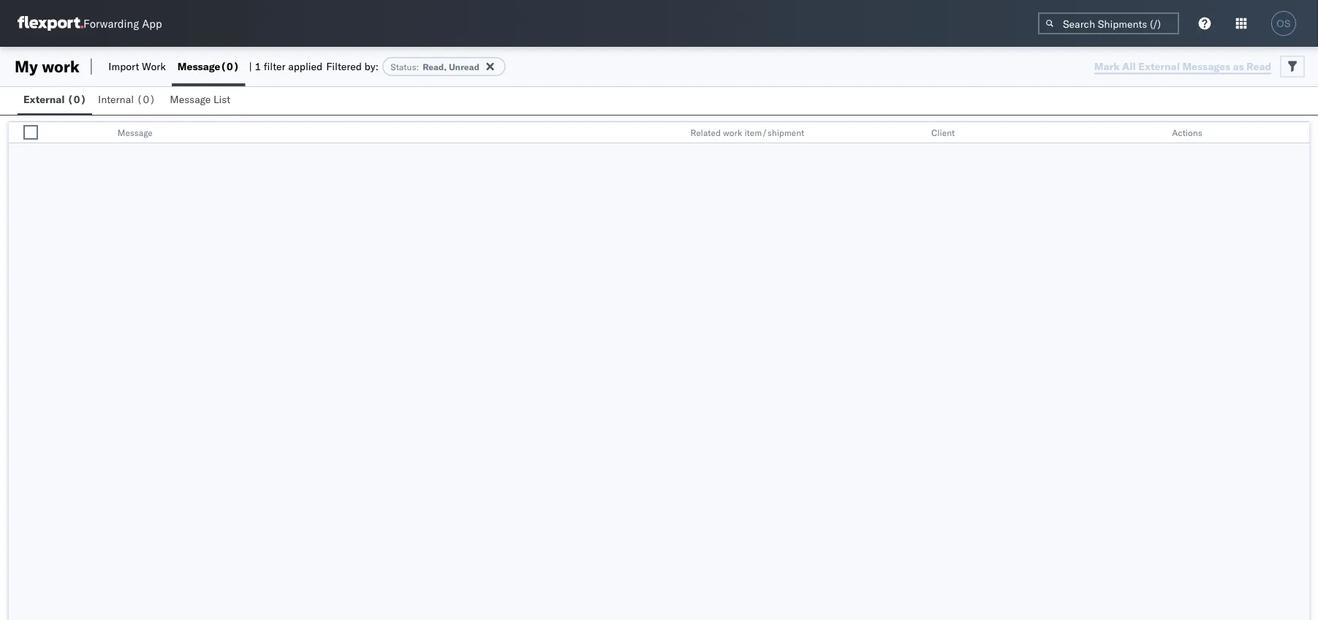 Task type: describe. For each thing, give the bounding box(es) containing it.
message for list
[[170, 93, 211, 106]]

(0) for internal (0)
[[137, 93, 156, 106]]

internal
[[98, 93, 134, 106]]

internal (0)
[[98, 93, 156, 106]]

message list
[[170, 93, 230, 106]]

message list button
[[164, 86, 239, 115]]

resize handle column header for message
[[666, 122, 683, 144]]

internal (0) button
[[92, 86, 164, 115]]

| 1 filter applied filtered by:
[[249, 60, 379, 73]]

1 resize handle column header from the left
[[63, 122, 81, 144]]

external (0)
[[23, 93, 86, 106]]

import work
[[108, 60, 166, 73]]

(0) for external (0)
[[67, 93, 86, 106]]

actions
[[1172, 127, 1203, 138]]

applied
[[288, 60, 323, 73]]

related work item/shipment
[[691, 127, 805, 138]]

1
[[255, 60, 261, 73]]

filtered
[[326, 60, 362, 73]]

work
[[142, 60, 166, 73]]

by:
[[365, 60, 379, 73]]

2 vertical spatial message
[[118, 127, 153, 138]]

my work
[[15, 56, 80, 76]]

message (0)
[[178, 60, 239, 73]]

forwarding
[[83, 16, 139, 30]]

read,
[[423, 61, 447, 72]]

external (0) button
[[18, 86, 92, 115]]

filter
[[264, 60, 286, 73]]



Task type: locate. For each thing, give the bounding box(es) containing it.
1 horizontal spatial (0)
[[137, 93, 156, 106]]

os
[[1277, 18, 1291, 29]]

import work button
[[103, 47, 172, 86]]

item/shipment
[[745, 127, 805, 138]]

flexport. image
[[18, 16, 83, 31]]

(0) left |
[[220, 60, 239, 73]]

work up external (0)
[[42, 56, 80, 76]]

message up the message list
[[178, 60, 220, 73]]

0 horizontal spatial (0)
[[67, 93, 86, 106]]

message for (0)
[[178, 60, 220, 73]]

os button
[[1267, 7, 1301, 40]]

external
[[23, 93, 65, 106]]

resize handle column header
[[63, 122, 81, 144], [666, 122, 683, 144], [907, 122, 924, 144], [1147, 122, 1165, 144], [1292, 122, 1310, 144]]

2 horizontal spatial (0)
[[220, 60, 239, 73]]

message
[[178, 60, 220, 73], [170, 93, 211, 106], [118, 127, 153, 138]]

2 resize handle column header from the left
[[666, 122, 683, 144]]

forwarding app link
[[18, 16, 162, 31]]

0 horizontal spatial work
[[42, 56, 80, 76]]

0 vertical spatial work
[[42, 56, 80, 76]]

message left the list
[[170, 93, 211, 106]]

(0) for message (0)
[[220, 60, 239, 73]]

None checkbox
[[23, 125, 38, 140]]

forwarding app
[[83, 16, 162, 30]]

resize handle column header for actions
[[1292, 122, 1310, 144]]

message down internal (0) button
[[118, 127, 153, 138]]

1 horizontal spatial work
[[723, 127, 742, 138]]

app
[[142, 16, 162, 30]]

3 resize handle column header from the left
[[907, 122, 924, 144]]

message inside 'button'
[[170, 93, 211, 106]]

import
[[108, 60, 139, 73]]

:
[[416, 61, 419, 72]]

status : read, unread
[[391, 61, 480, 72]]

my
[[15, 56, 38, 76]]

(0)
[[220, 60, 239, 73], [67, 93, 86, 106], [137, 93, 156, 106]]

work
[[42, 56, 80, 76], [723, 127, 742, 138]]

resize handle column header for related work item/shipment
[[907, 122, 924, 144]]

work right related
[[723, 127, 742, 138]]

client
[[931, 127, 955, 138]]

resize handle column header for client
[[1147, 122, 1165, 144]]

list
[[213, 93, 230, 106]]

1 vertical spatial message
[[170, 93, 211, 106]]

4 resize handle column header from the left
[[1147, 122, 1165, 144]]

status
[[391, 61, 416, 72]]

(0) right external
[[67, 93, 86, 106]]

work for related
[[723, 127, 742, 138]]

|
[[249, 60, 252, 73]]

Search Shipments (/) text field
[[1038, 12, 1179, 34]]

(0) right internal
[[137, 93, 156, 106]]

related
[[691, 127, 721, 138]]

0 vertical spatial message
[[178, 60, 220, 73]]

5 resize handle column header from the left
[[1292, 122, 1310, 144]]

1 vertical spatial work
[[723, 127, 742, 138]]

work for my
[[42, 56, 80, 76]]

unread
[[449, 61, 480, 72]]



Task type: vqa. For each thing, say whether or not it's contained in the screenshot.
1st CEAU752228 from the top
no



